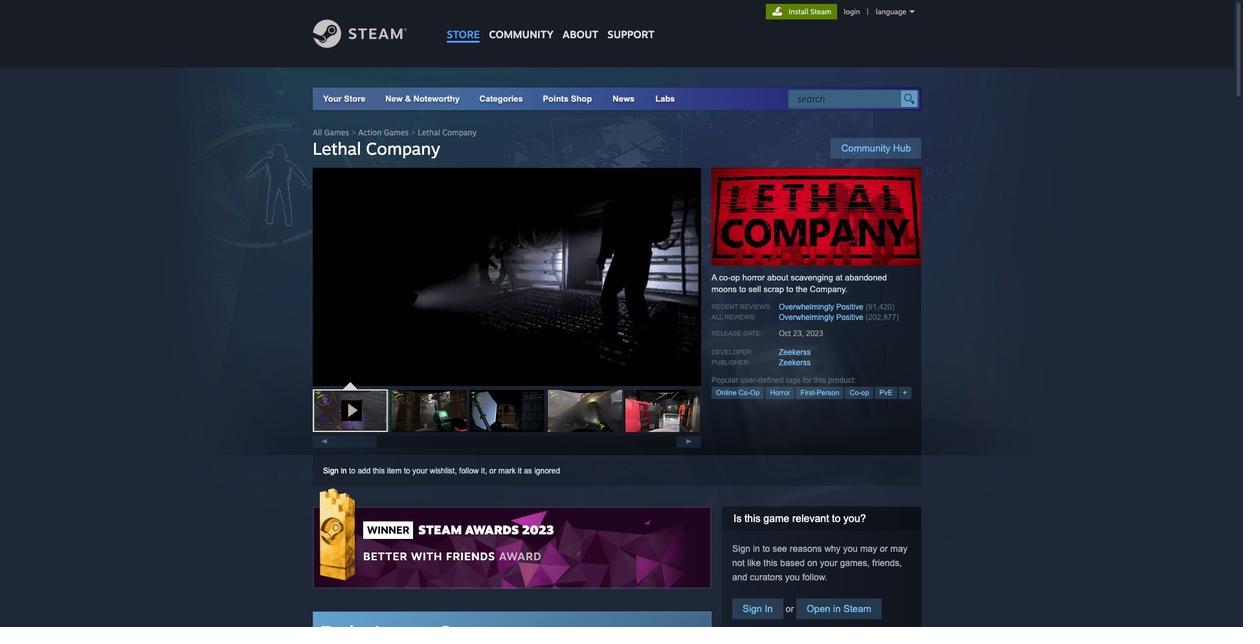 Task type: vqa. For each thing, say whether or not it's contained in the screenshot.
SUPPORT link
yes



Task type: describe. For each thing, give the bounding box(es) containing it.
with
[[411, 549, 443, 563]]

scrap
[[764, 284, 785, 294]]

positive for (202,877)
[[837, 313, 864, 322]]

points
[[543, 94, 569, 104]]

this right is
[[745, 513, 761, 524]]

steam inside install steam link
[[811, 7, 832, 16]]

winner
[[367, 523, 410, 536]]

shop
[[571, 94, 592, 104]]

2 > from the left
[[411, 128, 416, 137]]

all games link
[[313, 128, 349, 137]]

overwhelmingly for overwhelmingly positive (91,420)
[[779, 303, 835, 312]]

support link
[[603, 0, 660, 44]]

co- inside co-op link
[[850, 389, 862, 397]]

like
[[748, 558, 762, 568]]

store link
[[443, 0, 485, 47]]

horror
[[771, 389, 791, 397]]

zeekerss link for developer:
[[779, 348, 811, 357]]

global menu navigation
[[443, 0, 660, 47]]

your store link
[[323, 94, 366, 104]]

new & noteworthy
[[386, 94, 460, 104]]

online
[[717, 389, 737, 397]]

login | language
[[844, 7, 907, 16]]

overwhelmingly positive (91,420)
[[779, 303, 895, 312]]

this inside sign in to see reasons why you may or may not like this based on your games, friends, and curators you follow.
[[764, 558, 778, 568]]

friends
[[446, 549, 496, 563]]

pve
[[880, 389, 893, 397]]

release date:
[[712, 330, 762, 337]]

based
[[781, 558, 805, 568]]

1 > from the left
[[352, 128, 356, 137]]

2 vertical spatial or
[[784, 604, 797, 614]]

publisher:
[[712, 359, 751, 366]]

follow.
[[803, 572, 828, 582]]

sign in to see reasons why you may or may not like this based on your games, friends, and curators you follow.
[[733, 544, 908, 582]]

the
[[796, 284, 808, 294]]

abandoned
[[845, 273, 888, 282]]

zeekerss for publisher:
[[779, 358, 811, 367]]

online co-op link
[[712, 387, 765, 399]]

it
[[518, 466, 522, 476]]

in for open in steam
[[834, 603, 841, 614]]

see
[[773, 544, 788, 554]]

a
[[712, 273, 717, 282]]

to left "the"
[[787, 284, 794, 294]]

(202,877)
[[866, 313, 900, 322]]

overwhelmingly for overwhelmingly positive (202,877)
[[779, 313, 835, 322]]

2 may from the left
[[891, 544, 908, 554]]

1 games from the left
[[324, 128, 349, 137]]

all for all games > action games > lethal company
[[313, 128, 322, 137]]

it,
[[481, 466, 488, 476]]

overwhelmingly positive (202,877)
[[779, 313, 900, 322]]

about link
[[558, 0, 603, 44]]

horror link
[[766, 387, 795, 399]]

positive for (91,420)
[[837, 303, 864, 312]]

follow
[[459, 466, 479, 476]]

labs link
[[645, 87, 686, 110]]

game
[[764, 513, 790, 524]]

about
[[563, 28, 599, 41]]

why
[[825, 544, 841, 554]]

sign in link
[[323, 466, 347, 476]]

about
[[768, 273, 789, 282]]

ignored
[[535, 466, 561, 476]]

0 vertical spatial or
[[490, 466, 497, 476]]

hub
[[894, 143, 912, 154]]

points shop
[[543, 94, 592, 104]]

user-
[[741, 376, 759, 385]]

sign for sign in to add this item to your wishlist, follow it, or mark it as ignored
[[323, 466, 339, 476]]

co-
[[720, 273, 731, 282]]

friends,
[[873, 558, 903, 568]]

categories
[[480, 94, 523, 104]]

account menu navigation
[[767, 4, 922, 19]]

2023 for oct 23, 2023
[[807, 329, 824, 338]]

news link
[[603, 87, 645, 110]]

sell
[[749, 284, 762, 294]]

0 horizontal spatial company
[[366, 138, 440, 159]]

reviews: for overwhelmingly positive (91,420)
[[740, 303, 772, 310]]

this up first-person
[[814, 376, 827, 385]]

item
[[387, 466, 402, 476]]

support
[[608, 28, 655, 41]]

+
[[903, 389, 908, 397]]

login
[[844, 7, 861, 16]]

add
[[358, 466, 371, 476]]

oct
[[779, 329, 792, 338]]

pve link
[[876, 387, 898, 399]]

install
[[789, 7, 809, 16]]

tags
[[786, 376, 801, 385]]

online co-op
[[717, 389, 760, 397]]

you?
[[844, 513, 867, 524]]

steam awards 2023
[[419, 522, 555, 538]]

open in steam link
[[797, 599, 882, 619]]

sign for sign in
[[743, 603, 763, 614]]



Task type: locate. For each thing, give the bounding box(es) containing it.
defined
[[759, 376, 784, 385]]

all for all reviews:
[[712, 314, 723, 321]]

games left action on the left of page
[[324, 128, 349, 137]]

at
[[836, 273, 843, 282]]

2 zeekerss link from the top
[[779, 358, 811, 367]]

you down "based"
[[786, 572, 800, 582]]

1 vertical spatial company
[[366, 138, 440, 159]]

0 horizontal spatial games
[[324, 128, 349, 137]]

is
[[734, 513, 742, 524]]

games
[[324, 128, 349, 137], [384, 128, 409, 137]]

steam
[[811, 7, 832, 16], [419, 522, 462, 538], [844, 603, 872, 614]]

1 zeekerss from the top
[[779, 348, 811, 357]]

co- inside online co-op link
[[739, 389, 751, 397]]

0 horizontal spatial you
[[786, 572, 800, 582]]

as
[[524, 466, 532, 476]]

1 vertical spatial lethal
[[313, 138, 361, 159]]

1 horizontal spatial >
[[411, 128, 416, 137]]

to left sell
[[740, 284, 747, 294]]

0 vertical spatial op
[[731, 273, 741, 282]]

co- down 'product:'
[[850, 389, 862, 397]]

0 vertical spatial all
[[313, 128, 322, 137]]

1 horizontal spatial 2023
[[807, 329, 824, 338]]

install steam
[[789, 7, 832, 16]]

0 horizontal spatial steam
[[419, 522, 462, 538]]

community
[[842, 143, 891, 154]]

overwhelmingly down "the"
[[779, 303, 835, 312]]

2023 for steam awards 2023
[[522, 522, 555, 538]]

in
[[765, 603, 773, 614]]

2023
[[807, 329, 824, 338], [522, 522, 555, 538]]

1 horizontal spatial may
[[891, 544, 908, 554]]

0 horizontal spatial may
[[861, 544, 878, 554]]

1 vertical spatial or
[[880, 544, 889, 554]]

1 vertical spatial reviews:
[[725, 314, 757, 321]]

0 horizontal spatial your
[[413, 466, 428, 476]]

award
[[499, 549, 542, 563]]

1 vertical spatial steam
[[419, 522, 462, 538]]

0 horizontal spatial 2023
[[522, 522, 555, 538]]

op up moons
[[731, 273, 741, 282]]

1 horizontal spatial company
[[443, 128, 477, 137]]

zeekerss link up tags
[[779, 358, 811, 367]]

2 vertical spatial sign
[[743, 603, 763, 614]]

co-op link
[[846, 387, 874, 399]]

language
[[877, 7, 907, 16]]

sign for sign in to see reasons why you may or may not like this based on your games, friends, and curators you follow.
[[733, 544, 751, 554]]

0 horizontal spatial co-
[[739, 389, 751, 397]]

reviews: for overwhelmingly positive (202,877)
[[725, 314, 757, 321]]

1 vertical spatial positive
[[837, 313, 864, 322]]

release
[[712, 330, 742, 337]]

may
[[861, 544, 878, 554], [891, 544, 908, 554]]

link to the steam homepage image
[[313, 19, 427, 48]]

or right in
[[784, 604, 797, 614]]

better with friends award
[[363, 549, 542, 563]]

sign inside sign in to see reasons why you may or may not like this based on your games, friends, and curators you follow.
[[733, 544, 751, 554]]

a co-op horror about scavenging at abandoned moons to sell scrap to the company.
[[712, 273, 888, 294]]

labs
[[656, 94, 675, 104]]

first-person
[[801, 389, 840, 397]]

steam right open in the right of the page
[[844, 603, 872, 614]]

action
[[358, 128, 382, 137]]

you up games,
[[844, 544, 858, 554]]

0 vertical spatial your
[[413, 466, 428, 476]]

product:
[[829, 376, 857, 385]]

1 horizontal spatial op
[[862, 389, 870, 397]]

positive
[[837, 303, 864, 312], [837, 313, 864, 322]]

0 vertical spatial zeekerss
[[779, 348, 811, 357]]

0 vertical spatial in
[[341, 466, 347, 476]]

news
[[613, 94, 635, 104]]

your
[[323, 94, 342, 104]]

zeekerss link for publisher:
[[779, 358, 811, 367]]

op left pve
[[862, 389, 870, 397]]

0 vertical spatial sign
[[323, 466, 339, 476]]

(91,420)
[[866, 303, 895, 312]]

to right item
[[404, 466, 411, 476]]

search search field
[[798, 91, 899, 108]]

all games > action games > lethal company
[[313, 128, 477, 137]]

oct 23, 2023
[[779, 329, 824, 338]]

date:
[[744, 330, 762, 337]]

2 positive from the top
[[837, 313, 864, 322]]

lethal down all games link
[[313, 138, 361, 159]]

store
[[447, 28, 480, 41]]

this up curators
[[764, 558, 778, 568]]

2023 up award
[[522, 522, 555, 538]]

community link
[[485, 0, 558, 47]]

23,
[[794, 329, 804, 338]]

op inside a co-op horror about scavenging at abandoned moons to sell scrap to the company.
[[731, 273, 741, 282]]

>
[[352, 128, 356, 137], [411, 128, 416, 137]]

1 positive from the top
[[837, 303, 864, 312]]

1 vertical spatial sign
[[733, 544, 751, 554]]

reviews: down sell
[[740, 303, 772, 310]]

sign
[[323, 466, 339, 476], [733, 544, 751, 554], [743, 603, 763, 614]]

to inside sign in to see reasons why you may or may not like this based on your games, friends, and curators you follow.
[[763, 544, 771, 554]]

1 horizontal spatial all
[[712, 314, 723, 321]]

co- down user-
[[739, 389, 751, 397]]

0 vertical spatial company
[[443, 128, 477, 137]]

company.
[[810, 284, 848, 294]]

1 vertical spatial overwhelmingly
[[779, 313, 835, 322]]

1 vertical spatial zeekerss link
[[779, 358, 811, 367]]

2023 right 23,
[[807, 329, 824, 338]]

1 vertical spatial zeekerss
[[779, 358, 811, 367]]

first-person link
[[797, 387, 844, 399]]

new & noteworthy link
[[386, 94, 460, 104]]

2 horizontal spatial steam
[[844, 603, 872, 614]]

0 vertical spatial reviews:
[[740, 303, 772, 310]]

steam right install
[[811, 7, 832, 16]]

2 horizontal spatial in
[[834, 603, 841, 614]]

lethal down new & noteworthy
[[418, 128, 440, 137]]

sign left in
[[743, 603, 763, 614]]

2 games from the left
[[384, 128, 409, 137]]

scavenging
[[791, 273, 834, 282]]

0 horizontal spatial op
[[731, 273, 741, 282]]

recent reviews:
[[712, 303, 772, 310]]

community
[[489, 28, 554, 41]]

mark
[[499, 466, 516, 476]]

&
[[405, 94, 411, 104]]

lethal company
[[313, 138, 440, 159]]

or inside sign in to see reasons why you may or may not like this based on your games, friends, and curators you follow.
[[880, 544, 889, 554]]

popular
[[712, 376, 739, 385]]

0 horizontal spatial all
[[313, 128, 322, 137]]

install steam link
[[767, 4, 838, 19]]

company
[[443, 128, 477, 137], [366, 138, 440, 159]]

1 horizontal spatial in
[[753, 544, 761, 554]]

1 vertical spatial op
[[862, 389, 870, 397]]

store
[[344, 94, 366, 104]]

may up games,
[[861, 544, 878, 554]]

steam inside open in steam link
[[844, 603, 872, 614]]

your down why
[[820, 558, 838, 568]]

all reviews:
[[712, 314, 757, 321]]

in for sign in to see reasons why you may or may not like this based on your games, friends, and curators you follow.
[[753, 544, 761, 554]]

all
[[313, 128, 322, 137], [712, 314, 723, 321]]

or right it,
[[490, 466, 497, 476]]

wishlist,
[[430, 466, 457, 476]]

1 vertical spatial you
[[786, 572, 800, 582]]

1 horizontal spatial games
[[384, 128, 409, 137]]

relevant
[[793, 513, 830, 524]]

1 may from the left
[[861, 544, 878, 554]]

0 horizontal spatial >
[[352, 128, 356, 137]]

> left action on the left of page
[[352, 128, 356, 137]]

reviews: down recent reviews: at the top
[[725, 314, 757, 321]]

popular user-defined tags for this product:
[[712, 376, 857, 385]]

1 horizontal spatial or
[[784, 604, 797, 614]]

sign in to add this item to your wishlist, follow it, or mark it as ignored
[[323, 466, 561, 476]]

in right open in the right of the page
[[834, 603, 841, 614]]

1 vertical spatial all
[[712, 314, 723, 321]]

0 horizontal spatial lethal
[[313, 138, 361, 159]]

1 horizontal spatial you
[[844, 544, 858, 554]]

0 vertical spatial steam
[[811, 7, 832, 16]]

0 vertical spatial zeekerss link
[[779, 348, 811, 357]]

to left add
[[349, 466, 356, 476]]

1 horizontal spatial lethal
[[418, 128, 440, 137]]

to left see
[[763, 544, 771, 554]]

positive down overwhelmingly positive (91,420)
[[837, 313, 864, 322]]

your store
[[323, 94, 366, 104]]

in left add
[[341, 466, 347, 476]]

curators
[[750, 572, 783, 582]]

company down noteworthy at the left top of page
[[443, 128, 477, 137]]

reasons
[[790, 544, 823, 554]]

0 horizontal spatial in
[[341, 466, 347, 476]]

> right action games link
[[411, 128, 416, 137]]

awards
[[465, 522, 519, 538]]

in
[[341, 466, 347, 476], [753, 544, 761, 554], [834, 603, 841, 614]]

zeekerss down 23,
[[779, 348, 811, 357]]

games up lethal company
[[384, 128, 409, 137]]

2 vertical spatial steam
[[844, 603, 872, 614]]

lethal company link
[[418, 128, 477, 137]]

and
[[733, 572, 748, 582]]

noteworthy
[[414, 94, 460, 104]]

your left wishlist,
[[413, 466, 428, 476]]

2 vertical spatial in
[[834, 603, 841, 614]]

recent
[[712, 303, 739, 310]]

points shop link
[[533, 87, 603, 110]]

zeekerss up tags
[[779, 358, 811, 367]]

sign up not at the right bottom of page
[[733, 544, 751, 554]]

1 zeekerss link from the top
[[779, 348, 811, 357]]

categories link
[[480, 94, 523, 104]]

company down 'all games > action games > lethal company'
[[366, 138, 440, 159]]

to left you? at the bottom right of the page
[[833, 513, 841, 524]]

2 horizontal spatial or
[[880, 544, 889, 554]]

1 co- from the left
[[739, 389, 751, 397]]

op
[[731, 273, 741, 282], [862, 389, 870, 397]]

0 vertical spatial 2023
[[807, 329, 824, 338]]

0 horizontal spatial or
[[490, 466, 497, 476]]

zeekerss for developer:
[[779, 348, 811, 357]]

your inside sign in to see reasons why you may or may not like this based on your games, friends, and curators you follow.
[[820, 558, 838, 568]]

1 horizontal spatial your
[[820, 558, 838, 568]]

on
[[808, 558, 818, 568]]

co-op
[[850, 389, 870, 397]]

1 horizontal spatial steam
[[811, 7, 832, 16]]

2 overwhelmingly from the top
[[779, 313, 835, 322]]

2 co- from the left
[[850, 389, 862, 397]]

not
[[733, 558, 745, 568]]

1 vertical spatial 2023
[[522, 522, 555, 538]]

0 vertical spatial you
[[844, 544, 858, 554]]

1 overwhelmingly from the top
[[779, 303, 835, 312]]

reviews:
[[740, 303, 772, 310], [725, 314, 757, 321]]

in for sign in to add this item to your wishlist, follow it, or mark it as ignored
[[341, 466, 347, 476]]

0 vertical spatial positive
[[837, 303, 864, 312]]

steam up better with friends award
[[419, 522, 462, 538]]

may up friends,
[[891, 544, 908, 554]]

1 vertical spatial in
[[753, 544, 761, 554]]

this right add
[[373, 466, 385, 476]]

lethal
[[418, 128, 440, 137], [313, 138, 361, 159]]

for
[[803, 376, 812, 385]]

your
[[413, 466, 428, 476], [820, 558, 838, 568]]

sign left add
[[323, 466, 339, 476]]

open in steam
[[807, 603, 872, 614]]

sign inside sign in link
[[743, 603, 763, 614]]

horror
[[743, 273, 765, 282]]

in up like
[[753, 544, 761, 554]]

overwhelmingly up oct 23, 2023
[[779, 313, 835, 322]]

in inside sign in to see reasons why you may or may not like this based on your games, friends, and curators you follow.
[[753, 544, 761, 554]]

0 vertical spatial overwhelmingly
[[779, 303, 835, 312]]

0 vertical spatial lethal
[[418, 128, 440, 137]]

1 horizontal spatial co-
[[850, 389, 862, 397]]

2 zeekerss from the top
[[779, 358, 811, 367]]

zeekerss link down 23,
[[779, 348, 811, 357]]

sign in
[[743, 603, 773, 614]]

|
[[867, 7, 869, 16]]

or up friends,
[[880, 544, 889, 554]]

1 vertical spatial your
[[820, 558, 838, 568]]

None search field
[[788, 89, 919, 108]]

positive up overwhelmingly positive (202,877)
[[837, 303, 864, 312]]



